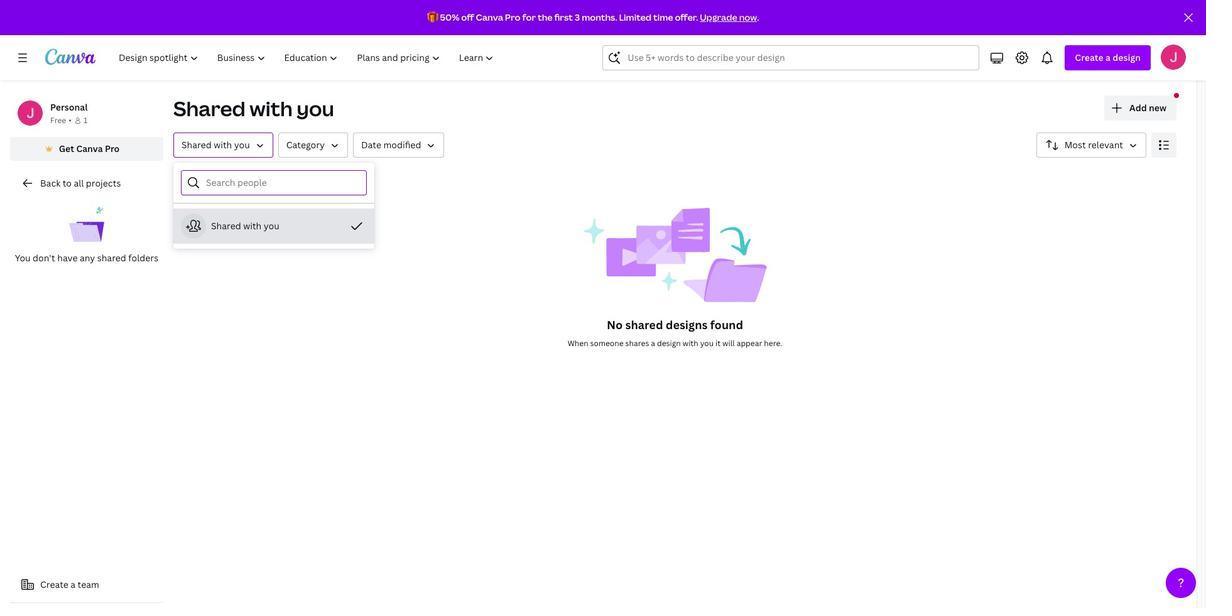 Task type: locate. For each thing, give the bounding box(es) containing it.
add new button
[[1104, 95, 1177, 121]]

a inside create a design dropdown button
[[1106, 52, 1111, 63]]

pro inside 'get canva pro' button
[[105, 143, 120, 155]]

0 horizontal spatial design
[[657, 338, 681, 349]]

design
[[1113, 52, 1141, 63], [657, 338, 681, 349]]

0 vertical spatial shared
[[97, 252, 126, 264]]

get canva pro
[[59, 143, 120, 155]]

0 vertical spatial a
[[1106, 52, 1111, 63]]

1 horizontal spatial pro
[[505, 11, 520, 23]]

a
[[1106, 52, 1111, 63], [651, 338, 655, 349], [71, 579, 75, 590]]

shared
[[173, 95, 245, 122], [182, 139, 212, 151], [211, 220, 241, 232]]

canva
[[476, 11, 503, 23], [76, 143, 103, 155]]

someone
[[590, 338, 624, 349]]

1 vertical spatial shared
[[182, 139, 212, 151]]

james peterson image
[[1161, 45, 1186, 70]]

pro
[[505, 11, 520, 23], [105, 143, 120, 155]]

you down search people search field
[[264, 220, 279, 232]]

personal
[[50, 101, 88, 113]]

0 horizontal spatial shared
[[97, 252, 126, 264]]

2 vertical spatial shared with you
[[211, 220, 279, 232]]

will
[[722, 338, 735, 349]]

0 vertical spatial create
[[1075, 52, 1104, 63]]

0 vertical spatial pro
[[505, 11, 520, 23]]

create inside dropdown button
[[1075, 52, 1104, 63]]

0 horizontal spatial a
[[71, 579, 75, 590]]

a up add new "dropdown button"
[[1106, 52, 1111, 63]]

pro up the "projects"
[[105, 143, 120, 155]]

create inside button
[[40, 579, 68, 590]]

Date modified button
[[353, 133, 444, 158]]

1 horizontal spatial a
[[651, 338, 655, 349]]

0 vertical spatial design
[[1113, 52, 1141, 63]]

folders
[[128, 252, 158, 264]]

any
[[80, 252, 95, 264]]

1 horizontal spatial canva
[[476, 11, 503, 23]]

you up search people search field
[[234, 139, 250, 151]]

shared
[[97, 252, 126, 264], [625, 317, 663, 332]]

create for create a design
[[1075, 52, 1104, 63]]

1 horizontal spatial design
[[1113, 52, 1141, 63]]

a inside create a team button
[[71, 579, 75, 590]]

1 vertical spatial shared with you
[[182, 139, 250, 151]]

create
[[1075, 52, 1104, 63], [40, 579, 68, 590]]

canva right the off
[[476, 11, 503, 23]]

add
[[1129, 102, 1147, 114]]

1 horizontal spatial create
[[1075, 52, 1104, 63]]

canva right get
[[76, 143, 103, 155]]

back
[[40, 177, 60, 189]]

Owner button
[[173, 133, 273, 158]]

0 horizontal spatial canva
[[76, 143, 103, 155]]

3
[[575, 11, 580, 23]]

None search field
[[603, 45, 980, 70]]

pro left for
[[505, 11, 520, 23]]

shared up shares
[[625, 317, 663, 332]]

1 horizontal spatial shared
[[625, 317, 663, 332]]

Category button
[[278, 133, 348, 158]]

shared right any
[[97, 252, 126, 264]]

for
[[522, 11, 536, 23]]

with
[[250, 95, 293, 122], [214, 139, 232, 151], [243, 220, 262, 232], [683, 338, 698, 349]]

shared with you inside the 'shared with you' button
[[211, 220, 279, 232]]

you inside button
[[234, 139, 250, 151]]

1 vertical spatial create
[[40, 579, 68, 590]]

a inside the no shared designs found when someone shares a design with you it will appear here.
[[651, 338, 655, 349]]

design left the james peterson icon
[[1113, 52, 1141, 63]]

design down designs
[[657, 338, 681, 349]]

0 vertical spatial canva
[[476, 11, 503, 23]]

create a team button
[[10, 572, 163, 597]]

date modified
[[361, 139, 421, 151]]

2 vertical spatial a
[[71, 579, 75, 590]]

1 vertical spatial shared
[[625, 317, 663, 332]]

back to all projects link
[[10, 171, 163, 196]]

0 horizontal spatial create
[[40, 579, 68, 590]]

1 vertical spatial a
[[651, 338, 655, 349]]

Search search field
[[628, 46, 954, 70]]

create a design
[[1075, 52, 1141, 63]]

shared inside button
[[211, 220, 241, 232]]

no shared designs found when someone shares a design with you it will appear here.
[[568, 317, 782, 349]]

with inside the no shared designs found when someone shares a design with you it will appear here.
[[683, 338, 698, 349]]

canva inside button
[[76, 143, 103, 155]]

you left it
[[700, 338, 714, 349]]

appear
[[737, 338, 762, 349]]

design inside the no shared designs found when someone shares a design with you it will appear here.
[[657, 338, 681, 349]]

50%
[[440, 11, 459, 23]]

here.
[[764, 338, 782, 349]]

shared with you
[[173, 95, 334, 122], [182, 139, 250, 151], [211, 220, 279, 232]]

don't
[[33, 252, 55, 264]]

a right shares
[[651, 338, 655, 349]]

2 vertical spatial shared
[[211, 220, 241, 232]]

you inside the no shared designs found when someone shares a design with you it will appear here.
[[700, 338, 714, 349]]

2 horizontal spatial a
[[1106, 52, 1111, 63]]

shared with you option
[[173, 209, 374, 244]]

1 vertical spatial canva
[[76, 143, 103, 155]]

1 vertical spatial pro
[[105, 143, 120, 155]]

all
[[74, 177, 84, 189]]

0 horizontal spatial pro
[[105, 143, 120, 155]]

you
[[297, 95, 334, 122], [234, 139, 250, 151], [264, 220, 279, 232], [700, 338, 714, 349]]

with inside button
[[243, 220, 262, 232]]

a left team
[[71, 579, 75, 590]]

1 vertical spatial design
[[657, 338, 681, 349]]



Task type: vqa. For each thing, say whether or not it's contained in the screenshot.
folders
yes



Task type: describe. For each thing, give the bounding box(es) containing it.
to
[[63, 177, 72, 189]]

new
[[1149, 102, 1167, 114]]

modified
[[383, 139, 421, 151]]

Search people search field
[[206, 171, 359, 195]]

0 vertical spatial shared
[[173, 95, 245, 122]]

off
[[461, 11, 474, 23]]

months.
[[582, 11, 617, 23]]

you inside button
[[264, 220, 279, 232]]

🎁
[[427, 11, 438, 23]]

now
[[739, 11, 757, 23]]

free •
[[50, 115, 72, 126]]

🎁 50% off canva pro for the first 3 months. limited time offer. upgrade now .
[[427, 11, 759, 23]]

first
[[554, 11, 573, 23]]

have
[[57, 252, 78, 264]]

get canva pro button
[[10, 137, 163, 161]]

you don't have any shared folders
[[15, 252, 158, 264]]

shared with you inside shared with you button
[[182, 139, 250, 151]]

you
[[15, 252, 31, 264]]

it
[[716, 338, 721, 349]]

back to all projects
[[40, 177, 121, 189]]

get
[[59, 143, 74, 155]]

the
[[538, 11, 553, 23]]

designs
[[666, 317, 708, 332]]

free
[[50, 115, 66, 126]]

relevant
[[1088, 139, 1123, 151]]

when
[[568, 338, 588, 349]]

•
[[69, 115, 72, 126]]

shared inside button
[[182, 139, 212, 151]]

.
[[757, 11, 759, 23]]

shared with you button
[[173, 209, 374, 244]]

add new
[[1129, 102, 1167, 114]]

category
[[286, 139, 325, 151]]

projects
[[86, 177, 121, 189]]

create a team
[[40, 579, 99, 590]]

upgrade now button
[[700, 11, 757, 23]]

create a design button
[[1065, 45, 1151, 70]]

Sort by button
[[1036, 133, 1146, 158]]

time
[[653, 11, 673, 23]]

0 vertical spatial shared with you
[[173, 95, 334, 122]]

most relevant
[[1065, 139, 1123, 151]]

no
[[607, 317, 623, 332]]

a for design
[[1106, 52, 1111, 63]]

1
[[83, 115, 87, 126]]

limited
[[619, 11, 652, 23]]

upgrade
[[700, 11, 737, 23]]

you up category button
[[297, 95, 334, 122]]

a for team
[[71, 579, 75, 590]]

create for create a team
[[40, 579, 68, 590]]

shared inside the no shared designs found when someone shares a design with you it will appear here.
[[625, 317, 663, 332]]

found
[[710, 317, 743, 332]]

with inside button
[[214, 139, 232, 151]]

design inside create a design dropdown button
[[1113, 52, 1141, 63]]

top level navigation element
[[111, 45, 505, 70]]

team
[[78, 579, 99, 590]]

offer.
[[675, 11, 698, 23]]

shares
[[625, 338, 649, 349]]

date
[[361, 139, 381, 151]]

most
[[1065, 139, 1086, 151]]



